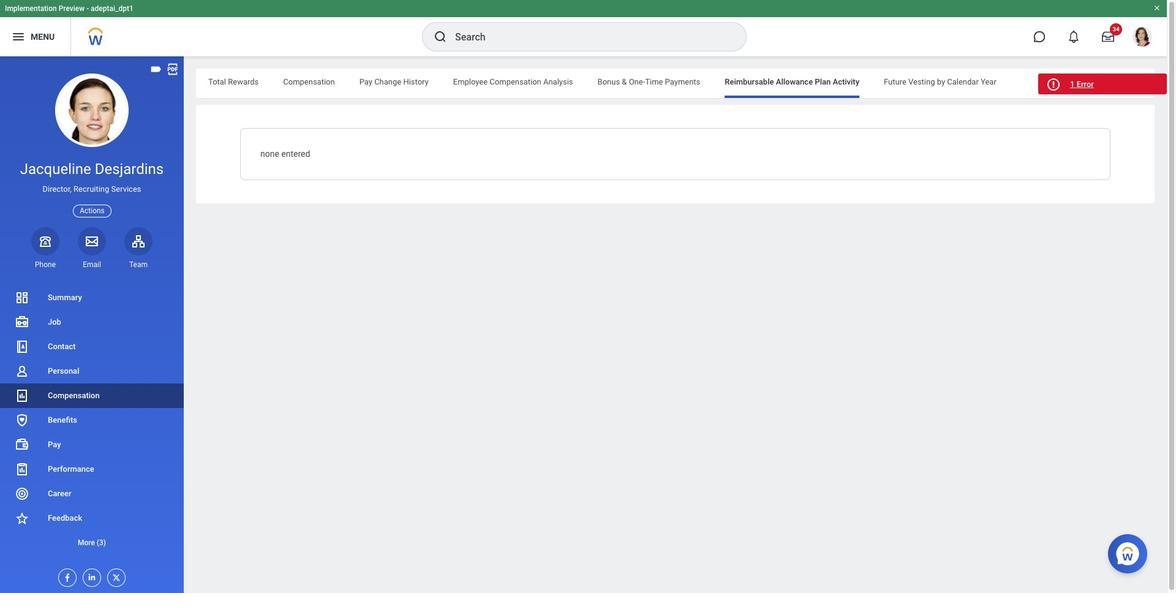 Task type: locate. For each thing, give the bounding box(es) containing it.
employee
[[453, 77, 488, 86]]

career image
[[15, 487, 29, 501]]

preview
[[59, 4, 85, 13]]

performance image
[[15, 462, 29, 477]]

allowance
[[776, 77, 814, 86]]

more (3)
[[78, 539, 106, 547]]

team link
[[124, 227, 153, 270]]

director, recruiting services
[[43, 185, 141, 194]]

view team image
[[131, 234, 146, 249]]

year
[[981, 77, 997, 86]]

job image
[[15, 315, 29, 330]]

close environment banner image
[[1154, 4, 1162, 12]]

summary link
[[0, 286, 184, 310]]

calendar
[[948, 77, 979, 86]]

benefits link
[[0, 408, 184, 433]]

1 vertical spatial pay
[[48, 440, 61, 449]]

list
[[0, 286, 184, 555]]

pay inside "navigation pane" region
[[48, 440, 61, 449]]

compensation
[[283, 77, 335, 86], [490, 77, 542, 86], [48, 391, 100, 400]]

change
[[375, 77, 402, 86]]

phone
[[35, 260, 56, 269]]

job
[[48, 318, 61, 327]]

recruiting
[[74, 185, 109, 194]]

contact link
[[0, 335, 184, 359]]

feedback image
[[15, 511, 29, 526]]

compensation inside list
[[48, 391, 100, 400]]

pay image
[[15, 438, 29, 452]]

none
[[261, 149, 279, 159]]

entered
[[282, 149, 310, 159]]

tab list
[[196, 69, 1155, 98]]

email
[[83, 260, 101, 269]]

activity
[[833, 77, 860, 86]]

actions
[[80, 206, 105, 215]]

(3)
[[97, 539, 106, 547]]

0 horizontal spatial compensation
[[48, 391, 100, 400]]

1 horizontal spatial pay
[[360, 77, 373, 86]]

email jacqueline desjardins element
[[78, 260, 106, 270]]

phone jacqueline desjardins element
[[31, 260, 59, 270]]

reimbursable
[[725, 77, 775, 86]]

menu button
[[0, 17, 71, 56]]

profile logan mcneil image
[[1133, 27, 1153, 49]]

0 vertical spatial pay
[[360, 77, 373, 86]]

&
[[622, 77, 627, 86]]

2 horizontal spatial compensation
[[490, 77, 542, 86]]

desjardins
[[95, 161, 164, 178]]

pay left change
[[360, 77, 373, 86]]

compensation link
[[0, 384, 184, 408]]

one-
[[629, 77, 646, 86]]

email button
[[78, 227, 106, 270]]

pay link
[[0, 433, 184, 457]]

adeptai_dpt1
[[91, 4, 134, 13]]

0 horizontal spatial pay
[[48, 440, 61, 449]]

job link
[[0, 310, 184, 335]]

pay down 'benefits'
[[48, 440, 61, 449]]

personal link
[[0, 359, 184, 384]]

career link
[[0, 482, 184, 506]]

tag image
[[150, 63, 163, 76]]

more (3) button
[[0, 531, 184, 555]]

summary image
[[15, 291, 29, 305]]

pay change history
[[360, 77, 429, 86]]

summary
[[48, 293, 82, 302]]

more (3) button
[[0, 536, 184, 550]]

future vesting by calendar year
[[885, 77, 997, 86]]

x image
[[108, 569, 121, 583]]

bonus & one-time payments
[[598, 77, 701, 86]]

pay
[[360, 77, 373, 86], [48, 440, 61, 449]]

1
[[1071, 80, 1075, 89]]

contact image
[[15, 340, 29, 354]]

employee compensation analysis
[[453, 77, 573, 86]]



Task type: vqa. For each thing, say whether or not it's contained in the screenshot.
Table icon
no



Task type: describe. For each thing, give the bounding box(es) containing it.
future
[[885, 77, 907, 86]]

benefits image
[[15, 413, 29, 428]]

plan
[[815, 77, 831, 86]]

team jacqueline desjardins element
[[124, 260, 153, 270]]

director,
[[43, 185, 72, 194]]

mail image
[[85, 234, 99, 249]]

implementation
[[5, 4, 57, 13]]

phone image
[[37, 234, 54, 249]]

search image
[[433, 29, 448, 44]]

phone button
[[31, 227, 59, 270]]

bonus
[[598, 77, 620, 86]]

contact
[[48, 342, 76, 351]]

implementation preview -   adeptai_dpt1
[[5, 4, 134, 13]]

linkedin image
[[83, 569, 97, 582]]

menu
[[31, 32, 55, 41]]

team
[[129, 260, 148, 269]]

history
[[404, 77, 429, 86]]

rewards
[[228, 77, 259, 86]]

reimbursable allowance plan activity
[[725, 77, 860, 86]]

by
[[938, 77, 946, 86]]

exclamation image
[[1049, 80, 1058, 89]]

actions button
[[73, 204, 111, 217]]

analysis
[[544, 77, 573, 86]]

1 error
[[1071, 80, 1095, 89]]

34
[[1113, 26, 1120, 32]]

vesting
[[909, 77, 936, 86]]

list containing summary
[[0, 286, 184, 555]]

none entered
[[261, 149, 310, 159]]

feedback link
[[0, 506, 184, 531]]

facebook image
[[59, 569, 72, 583]]

performance link
[[0, 457, 184, 482]]

jacqueline desjardins
[[20, 161, 164, 178]]

34 button
[[1095, 23, 1123, 50]]

pay for pay
[[48, 440, 61, 449]]

career
[[48, 489, 71, 498]]

inbox large image
[[1103, 31, 1115, 43]]

notifications large image
[[1068, 31, 1081, 43]]

-
[[87, 4, 89, 13]]

1 horizontal spatial compensation
[[283, 77, 335, 86]]

pay for pay change history
[[360, 77, 373, 86]]

1 error button
[[1039, 74, 1168, 94]]

more
[[78, 539, 95, 547]]

error
[[1077, 80, 1095, 89]]

payments
[[665, 77, 701, 86]]

justify image
[[11, 29, 26, 44]]

performance
[[48, 465, 94, 474]]

services
[[111, 185, 141, 194]]

time
[[646, 77, 664, 86]]

total rewards
[[208, 77, 259, 86]]

jacqueline
[[20, 161, 91, 178]]

benefits
[[48, 416, 77, 425]]

personal
[[48, 367, 79, 376]]

compensation image
[[15, 389, 29, 403]]

navigation pane region
[[0, 56, 184, 593]]

menu banner
[[0, 0, 1168, 56]]

feedback
[[48, 514, 82, 523]]

Search Workday  search field
[[455, 23, 721, 50]]

personal image
[[15, 364, 29, 379]]

total
[[208, 77, 226, 86]]

tab list containing total rewards
[[196, 69, 1155, 98]]

view printable version (pdf) image
[[166, 63, 180, 76]]



